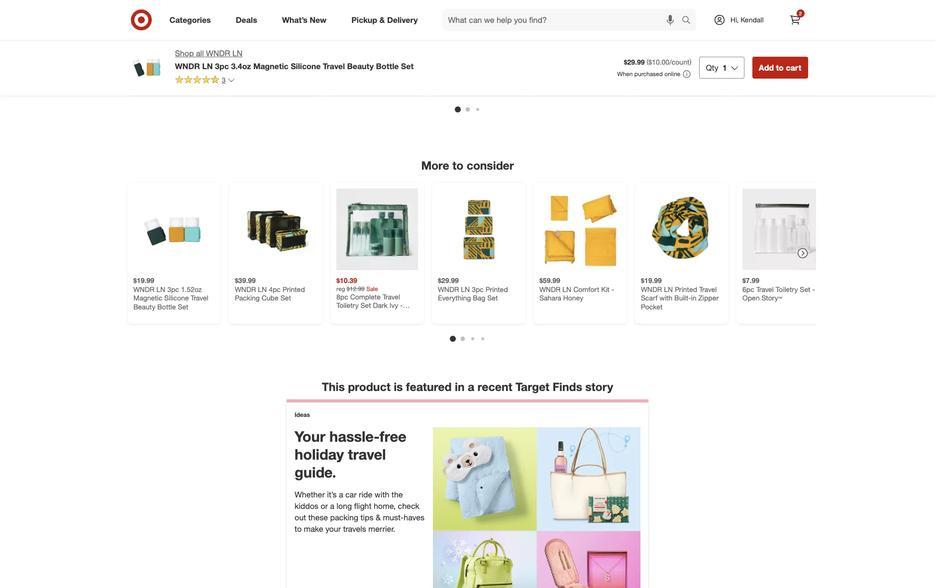 Task type: locate. For each thing, give the bounding box(es) containing it.
wndr up the packing
[[235, 285, 256, 293]]

0 vertical spatial 1
[[192, 48, 196, 57]]

sale for complete
[[366, 285, 378, 292]]

- inside "$59.99 wndr ln comfort kit - sahara honey"
[[612, 285, 614, 293]]

$29.99 up everything
[[438, 276, 459, 285]]

your
[[326, 524, 341, 534]]

/count
[[670, 58, 690, 66]]

2 vertical spatial $39.99
[[235, 276, 256, 285]]

finds
[[553, 380, 583, 394]]

$39.99 for $39.99 reg $49.99 sale logitech g502 hero wired gaming mouse
[[235, 32, 256, 40]]

3pc left 1.52oz
[[167, 285, 179, 293]]

magnetic inside shop all wndr ln wndr ln 3pc 3.4oz magnetic silicone travel beauty bottle set
[[253, 61, 289, 71]]

1 horizontal spatial with
[[660, 294, 673, 302]]

story™ inside $10.39 reg $12.99 sale 8pc complete travel toiletry set dark ivy - open story™
[[356, 310, 376, 318]]

1 vertical spatial beauty
[[133, 302, 155, 311]]

beauty
[[347, 61, 374, 71], [133, 302, 155, 311]]

0 horizontal spatial $19.99
[[133, 276, 154, 285]]

$39.99 inside $27.99 reg $39.99 sale fao schwarz giant 69" dance-on piano mat
[[652, 41, 670, 48]]

1 vertical spatial in
[[691, 294, 697, 302]]

0 horizontal spatial with
[[375, 490, 390, 500]]

wndr for $29.99 wndr ln 3pc printed everything bag set
[[438, 285, 459, 293]]

everything
[[438, 294, 471, 302]]

$99.99
[[336, 32, 357, 40]]

complete
[[350, 292, 381, 301]]

sale inside $27.99 reg $39.99 sale fao schwarz giant 69" dance-on piano mat
[[671, 41, 683, 48]]

&
[[380, 15, 385, 25], [179, 57, 184, 65], [376, 513, 381, 523]]

in
[[185, 48, 190, 57], [691, 294, 697, 302], [455, 380, 465, 394]]

search button
[[678, 9, 702, 33]]

0 vertical spatial with
[[660, 294, 673, 302]]

$19.99 wndr ln printed travel scarf with built-in zipper pocket
[[641, 276, 719, 311]]

wndr for $59.99 wndr ln comfort kit - sahara honey
[[540, 285, 561, 293]]

sale inside $8.99 reg $9.99 sale lego creator 3 in 1 space shuttle & spaceship toys 31134
[[160, 41, 172, 48]]

wndr inside "$59.99 wndr ln comfort kit - sahara honey"
[[540, 285, 561, 293]]

wndr up everything
[[438, 285, 459, 293]]

target
[[516, 380, 550, 394]]

add down purpose
[[747, 77, 759, 84]]

0 vertical spatial $39.99
[[235, 32, 256, 40]]

0 horizontal spatial magnetic
[[133, 294, 162, 302]]

ideas
[[295, 412, 310, 419]]

new
[[310, 15, 327, 25]]

add to cart down spaceship
[[138, 77, 170, 84]]

1 inside $8.99 reg $9.99 sale lego creator 3 in 1 space shuttle & spaceship toys 31134
[[192, 48, 196, 57]]

$39.99 up the packing
[[235, 276, 256, 285]]

ln inside $29.99 wndr ln 3pc printed everything bag set
[[461, 285, 470, 293]]

beauty inside shop all wndr ln wndr ln 3pc 3.4oz magnetic silicone travel beauty bottle set
[[347, 61, 374, 71]]

delivery
[[387, 15, 418, 25]]

printed inside $19.99 wndr ln printed travel scarf with built-in zipper pocket
[[675, 285, 698, 293]]

6pc travel toiletry set - open story™ image
[[743, 189, 825, 270]]

or
[[321, 502, 328, 512]]

this product is featured in a recent target finds story
[[322, 380, 614, 394]]

logitech g502 hero wired gaming mouse image
[[235, 0, 317, 26]]

wndr up scarf
[[641, 285, 662, 293]]

zipper
[[699, 294, 719, 302]]

holiday
[[295, 446, 344, 464]]

set inside $29.99 wndr ln 3pc printed everything bag set
[[487, 294, 498, 302]]

reg left $49.99
[[235, 41, 244, 48]]

2 vertical spatial in
[[455, 380, 465, 394]]

set inside $19.99 wndr ln 3pc 1.52oz magnetic silicone travel beauty bottle set
[[178, 302, 188, 311]]

2
[[800, 10, 803, 16]]

travel inside $10.39 reg $12.99 sale 8pc complete travel toiletry set dark ivy - open story™
[[383, 292, 400, 301]]

printed microfiber sheet set - room essentials™ image
[[540, 0, 621, 26]]

1 horizontal spatial story™
[[762, 294, 783, 302]]

1 right qty
[[723, 63, 728, 73]]

cart
[[787, 63, 802, 73], [158, 77, 170, 84], [666, 77, 678, 84], [768, 77, 779, 84]]

travels
[[343, 524, 366, 534]]

$39.99 up $49.99
[[235, 32, 256, 40]]

silicone inside shop all wndr ln wndr ln 3pc 3.4oz magnetic silicone travel beauty bottle set
[[291, 61, 321, 71]]

$22.00
[[563, 32, 584, 40]]

add to cart for mr. clean lemon zest clean freak multi- purpose cleaner - 16 fl oz
[[747, 77, 779, 84]]

cart down cleaner
[[768, 77, 779, 84]]

free
[[380, 428, 407, 446]]

1 vertical spatial $29.99
[[438, 276, 459, 285]]

1 horizontal spatial 3pc
[[215, 61, 229, 71]]

$39.99 down '$27.99'
[[652, 41, 670, 48]]

$7.99 6pc travel toiletry set - open story™
[[743, 276, 816, 302]]

0 vertical spatial $29.99
[[624, 58, 645, 66]]

add for mr. clean lemon zest clean freak multi- purpose cleaner - 16 fl oz
[[747, 77, 759, 84]]

1 vertical spatial 1
[[723, 63, 728, 73]]

sale right $49.99
[[265, 41, 276, 48]]

2 vertical spatial &
[[376, 513, 381, 523]]

cart down "toys" at the top of page
[[158, 77, 170, 84]]

1 vertical spatial open
[[336, 310, 354, 318]]

bottle inside $19.99 wndr ln 3pc 1.52oz magnetic silicone travel beauty bottle set
[[157, 302, 176, 311]]

1 vertical spatial bottle
[[157, 302, 176, 311]]

$29.99 inside $29.99 wndr ln 3pc printed everything bag set
[[438, 276, 459, 285]]

sale up 'noise'
[[370, 41, 381, 48]]

shuttle
[[155, 57, 177, 65]]

silicone down hero
[[291, 61, 321, 71]]

wndr inside $19.99 wndr ln 3pc 1.52oz magnetic silicone travel beauty bottle set
[[133, 285, 154, 293]]

reg for logitech
[[235, 41, 244, 48]]

ln for $19.99 wndr ln printed travel scarf with built-in zipper pocket
[[664, 285, 673, 293]]

cart down on
[[666, 77, 678, 84]]

travel down $7.99
[[757, 285, 774, 293]]

add down (
[[646, 77, 657, 84]]

cart down lemon
[[787, 63, 802, 73]]

reg inside $10.39 reg $12.99 sale 8pc complete travel toiletry set dark ivy - open story™
[[336, 285, 345, 292]]

wndr inside $39.99 wndr ln 4pc printed packing cube set
[[235, 285, 256, 293]]

it's
[[327, 490, 337, 500]]

set inside $10.39 reg $12.99 sale 8pc complete travel toiletry set dark ivy - open story™
[[361, 301, 371, 310]]

gaming
[[255, 57, 279, 65]]

0 horizontal spatial 1
[[192, 48, 196, 57]]

wndr left 1.52oz
[[133, 285, 154, 293]]

whether
[[295, 490, 325, 500]]

a right it's at the left of page
[[339, 490, 343, 500]]

sale
[[160, 41, 172, 48], [265, 41, 276, 48], [370, 41, 381, 48], [671, 41, 683, 48], [366, 285, 378, 292]]

1.52oz
[[181, 285, 202, 293]]

0 vertical spatial toiletry
[[776, 285, 798, 293]]

$10.00
[[649, 58, 670, 66]]

8pc
[[336, 292, 348, 301]]

reg inside $8.99 reg $9.99 sale lego creator 3 in 1 space shuttle & spaceship toys 31134
[[133, 41, 142, 48]]

noise
[[365, 57, 383, 65]]

- inside $10.39 reg $12.99 sale 8pc complete travel toiletry set dark ivy - open story™
[[400, 301, 403, 310]]

- inside $7.99 6pc travel toiletry set - open story™
[[813, 285, 816, 293]]

3pc left 3.4oz
[[215, 61, 229, 71]]

0 vertical spatial magnetic
[[253, 61, 289, 71]]

silicone inside $19.99 wndr ln 3pc 1.52oz magnetic silicone travel beauty bottle set
[[164, 294, 189, 302]]

in inside $19.99 wndr ln printed travel scarf with built-in zipper pocket
[[691, 294, 697, 302]]

fao
[[641, 48, 654, 57]]

0 horizontal spatial silicone
[[164, 294, 189, 302]]

merrier.
[[369, 524, 396, 534]]

categories link
[[161, 9, 223, 31]]

reg inside $39.99 reg $49.99 sale logitech g502 hero wired gaming mouse
[[235, 41, 244, 48]]

$59.99 wndr ln comfort kit - sahara honey
[[540, 276, 614, 302]]

2 $19.99 from the left
[[641, 276, 662, 285]]

whether it's a car ride with the kiddos or a long flight home, check out these packing tips & must-haves to make your travels merrier.
[[295, 490, 425, 534]]

& up "toys" at the top of page
[[179, 57, 184, 65]]

sale inside $39.99 reg $49.99 sale logitech g502 hero wired gaming mouse
[[265, 41, 276, 48]]

with up home,
[[375, 490, 390, 500]]

with
[[660, 294, 673, 302], [375, 490, 390, 500]]

cancelling
[[384, 57, 417, 65]]

0 horizontal spatial 3pc
[[167, 285, 179, 293]]

3pc inside $19.99 wndr ln 3pc 1.52oz magnetic silicone travel beauty bottle set
[[167, 285, 179, 293]]

0 horizontal spatial bottle
[[157, 302, 176, 311]]

reg inside $99.99 reg $149.99 sale beats studio buds true wireless noise cancelling bluetooth earbuds
[[336, 41, 345, 48]]

beats studio buds true wireless noise cancelling bluetooth earbuds image
[[336, 0, 418, 26]]

0 vertical spatial open
[[743, 294, 760, 302]]

1 vertical spatial 3
[[222, 76, 226, 84]]

0 horizontal spatial beauty
[[133, 302, 155, 311]]

1 up "31134"
[[192, 48, 196, 57]]

hi,
[[731, 15, 739, 24]]

wndr down $59.99
[[540, 285, 561, 293]]

in right featured
[[455, 380, 465, 394]]

kendall
[[741, 15, 764, 24]]

set inside $9.50 - $22.00 printed microfiber sheet set - room essentials™
[[540, 49, 550, 58]]

buds
[[378, 48, 395, 57]]

add to cart down purpose
[[747, 77, 779, 84]]

reg down $10.39
[[336, 285, 345, 292]]

wndr ln 3pc printed everything bag set image
[[438, 189, 520, 270]]

add to cart button for lego creator 3 in 1 space shuttle & spaceship toys 31134
[[133, 73, 174, 89]]

0 vertical spatial 3
[[179, 48, 183, 57]]

wndr ln 3pc 1.52oz magnetic silicone travel beauty bottle set image
[[133, 189, 215, 270]]

$19.99 inside $19.99 wndr ln 3pc 1.52oz magnetic silicone travel beauty bottle set
[[133, 276, 154, 285]]

categories
[[170, 15, 211, 25]]

your hassle-free holiday travel guide.
[[295, 428, 407, 482]]

set inside $7.99 6pc travel toiletry set - open story™
[[800, 285, 811, 293]]

home,
[[374, 502, 396, 512]]

1 horizontal spatial silicone
[[291, 61, 321, 71]]

in inside $8.99 reg $9.99 sale lego creator 3 in 1 space shuttle & spaceship toys 31134
[[185, 48, 190, 57]]

reg inside $27.99 reg $39.99 sale fao schwarz giant 69" dance-on piano mat
[[641, 41, 650, 48]]

)
[[690, 58, 692, 66]]

travel down beats
[[323, 61, 345, 71]]

$39.99 inside $39.99 reg $49.99 sale logitech g502 hero wired gaming mouse
[[235, 32, 256, 40]]

2 vertical spatial a
[[330, 502, 335, 512]]

sale inside $99.99 reg $149.99 sale beats studio buds true wireless noise cancelling bluetooth earbuds
[[370, 41, 381, 48]]

1 horizontal spatial bottle
[[376, 61, 399, 71]]

1 $19.99 from the left
[[133, 276, 154, 285]]

$29.99 left (
[[624, 58, 645, 66]]

set
[[540, 49, 550, 58], [401, 61, 414, 71], [800, 285, 811, 293], [280, 294, 291, 302], [487, 294, 498, 302], [361, 301, 371, 310], [178, 302, 188, 311]]

1 horizontal spatial magnetic
[[253, 61, 289, 71]]

0 vertical spatial story™
[[762, 294, 783, 302]]

mr. clean lemon zest clean freak multi- purpose cleaner - 16 fl oz
[[743, 49, 824, 74]]

ln inside $19.99 wndr ln printed travel scarf with built-in zipper pocket
[[664, 285, 673, 293]]

16
[[802, 66, 810, 74]]

69"
[[704, 48, 714, 57]]

travel down 1.52oz
[[191, 294, 208, 302]]

0 vertical spatial silicone
[[291, 61, 321, 71]]

open inside $7.99 6pc travel toiletry set - open story™
[[743, 294, 760, 302]]

2 horizontal spatial 3pc
[[472, 285, 484, 293]]

$9.99
[[144, 41, 158, 48]]

ln for $29.99 wndr ln 3pc printed everything bag set
[[461, 285, 470, 293]]

0 vertical spatial bottle
[[376, 61, 399, 71]]

0 horizontal spatial open
[[336, 310, 354, 318]]

- inside mr. clean lemon zest clean freak multi- purpose cleaner - 16 fl oz
[[797, 66, 800, 74]]

1 horizontal spatial beauty
[[347, 61, 374, 71]]

4pc
[[269, 285, 281, 293]]

flight
[[354, 502, 372, 512]]

clean up freak at the top right of page
[[754, 49, 772, 57]]

0 vertical spatial &
[[380, 15, 385, 25]]

open down 6pc
[[743, 294, 760, 302]]

ln for $39.99 wndr ln 4pc printed packing cube set
[[258, 285, 267, 293]]

1 horizontal spatial 1
[[723, 63, 728, 73]]

wndr inside $19.99 wndr ln printed travel scarf with built-in zipper pocket
[[641, 285, 662, 293]]

$29.99 for $29.99 wndr ln 3pc printed everything bag set
[[438, 276, 459, 285]]

to
[[777, 63, 784, 73], [151, 77, 156, 84], [659, 77, 664, 84], [760, 77, 766, 84], [453, 158, 464, 172], [295, 524, 302, 534]]

wndr inside $29.99 wndr ln 3pc printed everything bag set
[[438, 285, 459, 293]]

reg
[[133, 41, 142, 48], [235, 41, 244, 48], [336, 41, 345, 48], [641, 41, 650, 48], [336, 285, 345, 292]]

reg for lego
[[133, 41, 142, 48]]

1 horizontal spatial open
[[743, 294, 760, 302]]

travel up ivy
[[383, 292, 400, 301]]

wndr for $19.99 wndr ln 3pc 1.52oz magnetic silicone travel beauty bottle set
[[133, 285, 154, 293]]

ln inside "$59.99 wndr ln comfort kit - sahara honey"
[[563, 285, 572, 293]]

$39.99 inside $39.99 wndr ln 4pc printed packing cube set
[[235, 276, 256, 285]]

1 horizontal spatial $29.99
[[624, 58, 645, 66]]

sale right $12.99
[[366, 285, 378, 292]]

0 horizontal spatial in
[[185, 48, 190, 57]]

to inside whether it's a car ride with the kiddos or a long flight home, check out these packing tips & must-haves to make your travels merrier.
[[295, 524, 302, 534]]

mat
[[695, 57, 707, 65]]

in left zipper
[[691, 294, 697, 302]]

fao schwarz giant 69" dance-on piano mat image
[[641, 0, 723, 26]]

sale up the piano on the right top
[[671, 41, 683, 48]]

0 horizontal spatial $29.99
[[438, 276, 459, 285]]

0 vertical spatial beauty
[[347, 61, 374, 71]]

a left recent
[[468, 380, 475, 394]]

ln inside $19.99 wndr ln 3pc 1.52oz magnetic silicone travel beauty bottle set
[[156, 285, 165, 293]]

& right tips
[[376, 513, 381, 523]]

0 horizontal spatial toiletry
[[336, 301, 359, 310]]

travel inside $7.99 6pc travel toiletry set - open story™
[[757, 285, 774, 293]]

printed inside $9.50 - $22.00 printed microfiber sheet set - room essentials™
[[540, 41, 562, 49]]

0 horizontal spatial story™
[[356, 310, 376, 318]]

$14.99
[[438, 32, 459, 40]]

0 horizontal spatial a
[[330, 502, 335, 512]]

toiletry right 6pc
[[776, 285, 798, 293]]

travel up zipper
[[700, 285, 717, 293]]

1 vertical spatial with
[[375, 490, 390, 500]]

what's new link
[[274, 9, 339, 31]]

add to cart down '$10.00'
[[646, 77, 678, 84]]

printed inside $29.99 wndr ln 3pc printed everything bag set
[[486, 285, 508, 293]]

3pc up 'bag'
[[472, 285, 484, 293]]

wndr for $19.99 wndr ln printed travel scarf with built-in zipper pocket
[[641, 285, 662, 293]]

1 vertical spatial $39.99
[[652, 41, 670, 48]]

zest
[[798, 49, 811, 57]]

$39.99 reg $49.99 sale logitech g502 hero wired gaming mouse
[[235, 32, 302, 65]]

$10.39 reg $12.99 sale 8pc complete travel toiletry set dark ivy - open story™
[[336, 276, 403, 318]]

bottle inside shop all wndr ln wndr ln 3pc 3.4oz magnetic silicone travel beauty bottle set
[[376, 61, 399, 71]]

open down 8pc on the left
[[336, 310, 354, 318]]

$19.99 wndr ln 3pc 1.52oz magnetic silicone travel beauty bottle set
[[133, 276, 208, 311]]

0 horizontal spatial 3
[[179, 48, 183, 57]]

1 horizontal spatial toiletry
[[776, 285, 798, 293]]

toiletry down 8pc on the left
[[336, 301, 359, 310]]

haves
[[404, 513, 425, 523]]

to down out
[[295, 524, 302, 534]]

piano
[[675, 57, 693, 65]]

add down spaceship
[[138, 77, 149, 84]]

What can we help you find? suggestions appear below search field
[[443, 9, 685, 31]]

0 vertical spatial in
[[185, 48, 190, 57]]

add for lego creator 3 in 1 space shuttle & spaceship toys 31134
[[138, 77, 149, 84]]

wndr right all
[[206, 48, 230, 58]]

1 vertical spatial toiletry
[[336, 301, 359, 310]]

1 vertical spatial &
[[179, 57, 184, 65]]

1 horizontal spatial $19.99
[[641, 276, 662, 285]]

in left all
[[185, 48, 190, 57]]

toiletry inside $10.39 reg $12.99 sale 8pc complete travel toiletry set dark ivy - open story™
[[336, 301, 359, 310]]

2 horizontal spatial in
[[691, 294, 697, 302]]

1 horizontal spatial 3
[[222, 76, 226, 84]]

silicone down 1.52oz
[[164, 294, 189, 302]]

1 vertical spatial magnetic
[[133, 294, 162, 302]]

reg down $8.99
[[133, 41, 142, 48]]

sale inside $10.39 reg $12.99 sale 8pc complete travel toiletry set dark ivy - open story™
[[366, 285, 378, 292]]

1 horizontal spatial a
[[339, 490, 343, 500]]

reg down '$27.99'
[[641, 41, 650, 48]]

toys
[[168, 65, 182, 74]]

$29.99 for $29.99 ( $10.00 /count )
[[624, 58, 645, 66]]

wndr ln comfort kit - sahara honey image
[[540, 189, 621, 270]]

1 vertical spatial silicone
[[164, 294, 189, 302]]

sale right $9.99 on the top
[[160, 41, 172, 48]]

story
[[586, 380, 614, 394]]

3pc inside $29.99 wndr ln 3pc printed everything bag set
[[472, 285, 484, 293]]

sheet
[[598, 41, 616, 49]]

add to cart button for fao schwarz giant 69" dance-on piano mat
[[641, 73, 682, 89]]

$19.99 inside $19.99 wndr ln printed travel scarf with built-in zipper pocket
[[641, 276, 662, 285]]

to down lemon
[[777, 63, 784, 73]]

ln inside $39.99 wndr ln 4pc printed packing cube set
[[258, 285, 267, 293]]

cleaner
[[771, 66, 795, 74]]

qty
[[706, 63, 719, 73]]

with up pocket
[[660, 294, 673, 302]]

2 horizontal spatial a
[[468, 380, 475, 394]]

& right pickup
[[380, 15, 385, 25]]

wndr
[[206, 48, 230, 58], [175, 61, 200, 71], [133, 285, 154, 293], [235, 285, 256, 293], [438, 285, 459, 293], [540, 285, 561, 293], [641, 285, 662, 293]]

ln for $59.99 wndr ln comfort kit - sahara honey
[[563, 285, 572, 293]]

1 vertical spatial story™
[[356, 310, 376, 318]]

31134
[[184, 65, 203, 74]]

$149.99
[[347, 41, 368, 48]]

3pc for $19.99 wndr ln 3pc 1.52oz magnetic silicone travel beauty bottle set
[[167, 285, 179, 293]]

shop all wndr ln wndr ln 3pc 3.4oz magnetic silicone travel beauty bottle set
[[175, 48, 414, 71]]

reg down $99.99
[[336, 41, 345, 48]]

a right or
[[330, 502, 335, 512]]

essentials™
[[577, 49, 613, 58]]



Task type: vqa. For each thing, say whether or not it's contained in the screenshot.
Find alternative
no



Task type: describe. For each thing, give the bounding box(es) containing it.
image of wndr ln 3pc 3.4oz magnetic silicone travel beauty bottle set image
[[127, 48, 167, 88]]

with inside whether it's a car ride with the kiddos or a long flight home, check out these packing tips & must-haves to make your travels merrier.
[[375, 490, 390, 500]]

3pc inside shop all wndr ln wndr ln 3pc 3.4oz magnetic silicone travel beauty bottle set
[[215, 61, 229, 71]]

story™ inside $7.99 6pc travel toiletry set - open story™
[[762, 294, 783, 302]]

more to consider
[[422, 158, 514, 172]]

$8.99
[[133, 32, 150, 40]]

with inside $19.99 wndr ln printed travel scarf with built-in zipper pocket
[[660, 294, 673, 302]]

room
[[557, 49, 575, 58]]

when
[[618, 70, 633, 78]]

& inside whether it's a car ride with the kiddos or a long flight home, check out these packing tips & must-haves to make your travels merrier.
[[376, 513, 381, 523]]

$29.99 wndr ln 3pc printed everything bag set
[[438, 276, 508, 302]]

$9.50
[[540, 32, 557, 40]]

wndr ln 4pc printed packing cube set image
[[235, 189, 317, 270]]

check
[[398, 502, 420, 512]]

pocket
[[641, 302, 663, 311]]

sale for g502
[[265, 41, 276, 48]]

travel inside $19.99 wndr ln printed travel scarf with built-in zipper pocket
[[700, 285, 717, 293]]

quad
[[494, 41, 511, 49]]

wndr for $39.99 wndr ln 4pc printed packing cube set
[[235, 285, 256, 293]]

built-
[[675, 294, 691, 302]]

lego
[[133, 48, 152, 57]]

product
[[348, 380, 391, 394]]

lego creator 3 in 1 space shuttle & spaceship toys 31134 image
[[133, 0, 215, 26]]

mr. clean lemon zest clean freak multi-purpose cleaner - 16 fl oz image
[[743, 0, 825, 26]]

toiletry inside $7.99 6pc travel toiletry set - open story™
[[776, 285, 798, 293]]

travel inside $19.99 wndr ln 3pc 1.52oz magnetic silicone travel beauty bottle set
[[191, 294, 208, 302]]

ivy
[[390, 301, 398, 310]]

hero
[[283, 48, 302, 57]]

$7.99
[[743, 276, 760, 285]]

long
[[337, 502, 352, 512]]

to down spaceship
[[151, 77, 156, 84]]

to left online
[[659, 77, 664, 84]]

(
[[647, 58, 649, 66]]

bluetooth
[[336, 65, 367, 74]]

this
[[322, 380, 345, 394]]

$10.39
[[336, 276, 357, 285]]

outdoor
[[438, 41, 464, 49]]

1 horizontal spatial in
[[455, 380, 465, 394]]

clean up purpose
[[743, 57, 761, 66]]

must-
[[383, 513, 404, 523]]

shop
[[175, 48, 194, 58]]

car
[[346, 490, 357, 500]]

outdoor portable quad chair - embark™ image
[[438, 0, 520, 26]]

$39.99 for $39.99 wndr ln 4pc printed packing cube set
[[235, 276, 256, 285]]

set inside shop all wndr ln wndr ln 3pc 3.4oz magnetic silicone travel beauty bottle set
[[401, 61, 414, 71]]

$19.99 for $19.99 wndr ln 3pc 1.52oz magnetic silicone travel beauty bottle set
[[133, 276, 154, 285]]

$8.99 reg $9.99 sale lego creator 3 in 1 space shuttle & spaceship toys 31134
[[133, 32, 203, 74]]

travel inside shop all wndr ln wndr ln 3pc 3.4oz magnetic silicone travel beauty bottle set
[[323, 61, 345, 71]]

honey
[[563, 294, 584, 302]]

spaceship
[[133, 65, 166, 74]]

wired
[[235, 57, 253, 65]]

oz
[[817, 66, 824, 74]]

cart for lego creator 3 in 1 space shuttle & spaceship toys 31134
[[158, 77, 170, 84]]

g502
[[264, 48, 281, 57]]

add to cart down lemon
[[759, 63, 802, 73]]

wndr down shop
[[175, 61, 200, 71]]

dark
[[373, 301, 388, 310]]

packing
[[330, 513, 359, 523]]

cube
[[262, 294, 279, 302]]

logitech
[[235, 48, 262, 57]]

add to cart for fao schwarz giant 69" dance-on piano mat
[[646, 77, 678, 84]]

schwarz
[[656, 48, 683, 57]]

- inside the $14.99 outdoor portable quad chair - embark™
[[457, 49, 459, 58]]

embark™
[[461, 49, 489, 58]]

set inside $39.99 wndr ln 4pc printed packing cube set
[[280, 294, 291, 302]]

what's
[[282, 15, 308, 25]]

8pc complete travel toiletry set dark ivy - open story™ image
[[336, 189, 418, 270]]

& inside $8.99 reg $9.99 sale lego creator 3 in 1 space shuttle & spaceship toys 31134
[[179, 57, 184, 65]]

creator
[[154, 48, 177, 57]]

add to cart for lego creator 3 in 1 space shuttle & spaceship toys 31134
[[138, 77, 170, 84]]

3pc for $29.99 wndr ln 3pc printed everything bag set
[[472, 285, 484, 293]]

add down lemon
[[759, 63, 775, 73]]

0 vertical spatial a
[[468, 380, 475, 394]]

fl
[[812, 66, 815, 74]]

multi-
[[782, 57, 800, 66]]

cart for mr. clean lemon zest clean freak multi- purpose cleaner - 16 fl oz
[[768, 77, 779, 84]]

true
[[397, 48, 410, 57]]

is
[[394, 380, 403, 394]]

wireless
[[336, 57, 363, 65]]

reg for beats
[[336, 41, 345, 48]]

giant
[[685, 48, 702, 57]]

reg for 8pc
[[336, 285, 345, 292]]

more
[[422, 158, 450, 172]]

open inside $10.39 reg $12.99 sale 8pc complete travel toiletry set dark ivy - open story™
[[336, 310, 354, 318]]

3.4oz
[[231, 61, 251, 71]]

to down purpose
[[760, 77, 766, 84]]

purchased
[[635, 70, 663, 78]]

$19.99 for $19.99 wndr ln printed travel scarf with built-in zipper pocket
[[641, 276, 662, 285]]

$59.99
[[540, 276, 561, 285]]

$99.99 reg $149.99 sale beats studio buds true wireless noise cancelling bluetooth earbuds
[[336, 32, 417, 74]]

pickup
[[352, 15, 378, 25]]

beauty inside $19.99 wndr ln 3pc 1.52oz magnetic silicone travel beauty bottle set
[[133, 302, 155, 311]]

magnetic inside $19.99 wndr ln 3pc 1.52oz magnetic silicone travel beauty bottle set
[[133, 294, 162, 302]]

mr.
[[743, 49, 752, 57]]

1 vertical spatial a
[[339, 490, 343, 500]]

mouse
[[281, 57, 302, 65]]

hi, kendall
[[731, 15, 764, 24]]

microfiber
[[564, 41, 596, 49]]

on
[[664, 57, 673, 65]]

sahara
[[540, 294, 562, 302]]

$5.99
[[743, 32, 760, 40]]

2 link
[[785, 9, 807, 31]]

printed inside $39.99 wndr ln 4pc printed packing cube set
[[283, 285, 305, 293]]

reg for fao
[[641, 41, 650, 48]]

search
[[678, 16, 702, 26]]

earbuds
[[369, 65, 395, 74]]

the
[[392, 490, 403, 500]]

$29.99 ( $10.00 /count )
[[624, 58, 692, 66]]

add for fao schwarz giant 69" dance-on piano mat
[[646, 77, 657, 84]]

to right more
[[453, 158, 464, 172]]

wndr ln printed travel scarf with built-in zipper pocket image
[[641, 189, 723, 270]]

add to cart button for mr. clean lemon zest clean freak multi- purpose cleaner - 16 fl oz
[[743, 73, 784, 89]]

$14.99 outdoor portable quad chair - embark™
[[438, 32, 511, 58]]

kiddos
[[295, 502, 319, 512]]

sale for schwarz
[[671, 41, 683, 48]]

consider
[[467, 158, 514, 172]]

3 inside $8.99 reg $9.99 sale lego creator 3 in 1 space shuttle & spaceship toys 31134
[[179, 48, 183, 57]]

sale for studio
[[370, 41, 381, 48]]

online
[[665, 70, 681, 78]]

qty 1
[[706, 63, 728, 73]]

cart for fao schwarz giant 69" dance-on piano mat
[[666, 77, 678, 84]]

ride
[[359, 490, 373, 500]]

ln for $19.99 wndr ln 3pc 1.52oz magnetic silicone travel beauty bottle set
[[156, 285, 165, 293]]

guide.
[[295, 464, 337, 482]]

3 inside the '3' link
[[222, 76, 226, 84]]

your hassle-free holiday travel guide. image
[[433, 428, 641, 589]]

3 link
[[175, 75, 236, 87]]

sale for creator
[[160, 41, 172, 48]]



